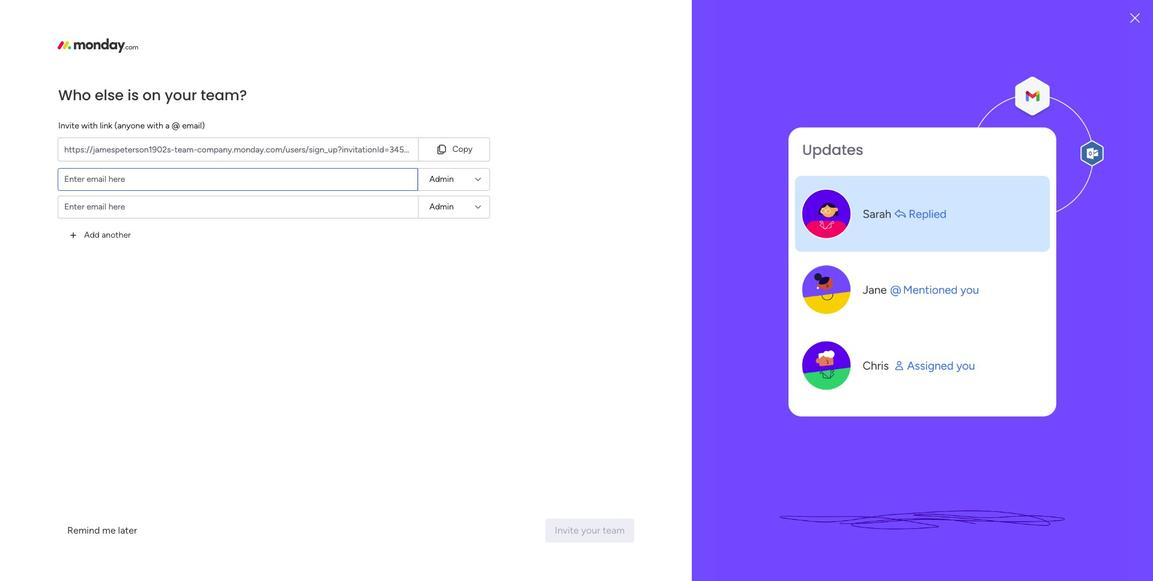 Task type: vqa. For each thing, say whether or not it's contained in the screenshot.
the bottommost 'PDS.png'
no



Task type: describe. For each thing, give the bounding box(es) containing it.
me
[[102, 525, 116, 536]]

1 horizontal spatial with
[[147, 120, 163, 131]]

remind me later button
[[58, 519, 147, 543]]

to
[[98, 199, 106, 209]]

another
[[102, 230, 131, 240]]

complete profile
[[949, 197, 1017, 208]]

who
[[58, 85, 91, 105]]

notifications
[[1014, 166, 1067, 177]]

logo image
[[58, 38, 138, 53]]

copy button
[[418, 137, 490, 161]]

0 horizontal spatial with
[[81, 120, 98, 131]]

mobile
[[992, 212, 1019, 223]]

later
[[118, 525, 137, 536]]

james peterson image
[[1120, 29, 1139, 48]]

create
[[108, 199, 132, 209]]

empty.
[[98, 185, 124, 196]]

invite with link (anyone with a @ email)
[[58, 120, 205, 131]]

0 horizontal spatial in
[[700, 7, 707, 17]]

boost your workflow in minutes with ready-made templates
[[926, 377, 1083, 403]]

search
[[1060, 69, 1090, 81]]

on
[[143, 85, 161, 105]]

join
[[21, 199, 37, 209]]

complete profile link
[[937, 196, 1099, 209]]

this
[[39, 199, 53, 209]]

complete for complete profile
[[949, 197, 989, 208]]

quickly access your recent boards, inbox and workspaces
[[207, 76, 457, 87]]

(0/1)
[[1038, 182, 1057, 192]]

circle o image for install
[[937, 213, 945, 222]]

0 vertical spatial profile
[[1013, 115, 1044, 129]]

Invite with link (anyone with a @ email) text field
[[58, 137, 418, 161]]

explore templates
[[970, 418, 1048, 429]]

monday.com
[[1008, 505, 1056, 515]]

v2 bolt switch image
[[1022, 69, 1030, 82]]

quick search button
[[1013, 63, 1099, 87]]

0 vertical spatial lottie animation element
[[579, 53, 917, 99]]

templates image image
[[930, 283, 1089, 366]]

who else is on your team? dialog
[[0, 0, 1153, 581]]

is for empty.
[[90, 185, 95, 196]]

add another
[[84, 230, 131, 240]]

team?
[[201, 85, 247, 105]]

add
[[84, 230, 100, 240]]

invite for invite with link (anyone with a @ email)
[[58, 120, 79, 131]]

invite team members (0/1) link
[[949, 180, 1099, 194]]

lottie animation image
[[0, 460, 153, 581]]

browse
[[14, 119, 42, 130]]

access
[[242, 76, 272, 87]]

remind
[[67, 525, 100, 536]]

quickly
[[207, 76, 240, 87]]

management
[[121, 31, 187, 45]]

circle o image for complete
[[937, 198, 945, 207]]

team
[[974, 182, 995, 192]]

one
[[710, 7, 725, 17]]

install our mobile app link
[[937, 211, 1099, 225]]

explore
[[970, 418, 1003, 429]]

monday
[[53, 31, 95, 45]]

inbox
[[361, 76, 385, 87]]

in inside boost your workflow in minutes with ready-made templates
[[1017, 377, 1025, 389]]

→
[[747, 7, 756, 17]]

and
[[387, 76, 403, 87]]

learn
[[967, 505, 987, 515]]

invite your team image
[[716, 0, 1129, 581]]

workspaces inside button
[[44, 119, 88, 130]]

members
[[998, 182, 1035, 192]]

desktop
[[978, 166, 1012, 177]]

boards,
[[326, 76, 358, 87]]

admin for 2nd enter email here email field from the bottom
[[430, 174, 454, 184]]

monday work management
[[53, 31, 187, 45]]

learn how monday.com works
[[967, 505, 1080, 515]]

app
[[1022, 212, 1038, 223]]

invite team members (0/1)
[[949, 182, 1057, 192]]

1 horizontal spatial your
[[274, 76, 294, 87]]



Task type: locate. For each thing, give the bounding box(es) containing it.
email)
[[182, 120, 205, 131]]

1 horizontal spatial lottie animation element
[[579, 53, 917, 99]]

copy
[[452, 144, 473, 154]]

circle o image left the install
[[937, 213, 945, 222]]

0 vertical spatial workspaces
[[405, 76, 457, 87]]

1 vertical spatial in
[[1017, 377, 1025, 389]]

remind me later
[[67, 525, 137, 536]]

is left "empty."
[[90, 185, 95, 196]]

register in one click → link
[[665, 7, 756, 17]]

install
[[949, 212, 973, 223]]

work right my
[[40, 85, 58, 95]]

is left on
[[127, 85, 139, 105]]

0 horizontal spatial your
[[165, 85, 197, 105]]

invite for invite team members (0/1)
[[949, 182, 972, 192]]

else
[[95, 85, 124, 105]]

with left link
[[81, 120, 98, 131]]

0 horizontal spatial work
[[40, 85, 58, 95]]

your
[[274, 76, 294, 87], [165, 85, 197, 105], [954, 377, 973, 389]]

my
[[26, 85, 38, 95]]

1 vertical spatial templates
[[1005, 418, 1048, 429]]

1 horizontal spatial work
[[97, 31, 119, 45]]

0 vertical spatial workspace
[[47, 185, 87, 196]]

a
[[165, 120, 170, 131]]

2 horizontal spatial with
[[1064, 377, 1083, 389]]

circle o image
[[937, 167, 945, 176]]

2 horizontal spatial your
[[954, 377, 973, 389]]

your up the made
[[954, 377, 973, 389]]

admin for 2nd enter email here email field
[[430, 202, 454, 212]]

workspaces
[[405, 76, 457, 87], [44, 119, 88, 130]]

1 vertical spatial lottie animation element
[[0, 460, 153, 581]]

quick
[[1033, 69, 1057, 81]]

0 vertical spatial work
[[97, 31, 119, 45]]

your
[[988, 115, 1010, 129]]

workflow
[[975, 377, 1015, 389]]

1 horizontal spatial workspaces
[[405, 76, 457, 87]]

complete left "your"
[[937, 115, 985, 129]]

1 vertical spatial workspace
[[55, 199, 96, 209]]

add another button
[[58, 223, 140, 247]]

2 circle o image from the top
[[937, 213, 945, 222]]

1 vertical spatial complete
[[949, 197, 989, 208]]

2 enter email here email field from the top
[[58, 196, 418, 218]]

my work
[[26, 85, 58, 95]]

invite
[[58, 120, 79, 131], [949, 182, 972, 192]]

complete up the install
[[949, 197, 989, 208]]

0 vertical spatial templates
[[981, 392, 1024, 403]]

with left a
[[147, 120, 163, 131]]

1 vertical spatial circle o image
[[937, 213, 945, 222]]

this
[[30, 185, 45, 196]]

this workspace is empty. join this workspace to create content.
[[21, 185, 132, 222]]

circle o image inside the complete profile link
[[937, 198, 945, 207]]

1 vertical spatial enter email here email field
[[58, 196, 418, 218]]

content.
[[61, 212, 92, 222]]

is inside this workspace is empty. join this workspace to create content.
[[90, 185, 95, 196]]

work for monday
[[97, 31, 119, 45]]

with right minutes
[[1064, 377, 1083, 389]]

browse workspaces button
[[8, 115, 120, 134]]

1 vertical spatial work
[[40, 85, 58, 95]]

close image
[[1129, 12, 1141, 24]]

invite up search in workspace field
[[58, 120, 79, 131]]

circle o image inside install our mobile app link
[[937, 213, 945, 222]]

visited
[[285, 123, 319, 136]]

1 circle o image from the top
[[937, 198, 945, 207]]

how
[[989, 505, 1005, 515]]

templates
[[981, 392, 1024, 403], [1005, 418, 1048, 429]]

work inside my work "button"
[[40, 85, 58, 95]]

recently visited
[[238, 123, 319, 136]]

invite inside 'who else is on your team?' dialog
[[58, 120, 79, 131]]

work
[[97, 31, 119, 45], [40, 85, 58, 95]]

admin
[[430, 174, 454, 184], [430, 202, 454, 212]]

complete for complete your profile
[[937, 115, 985, 129]]

boost
[[926, 377, 951, 389]]

quick search
[[1033, 69, 1090, 81]]

getting started element
[[919, 480, 1099, 528]]

circle o image
[[937, 198, 945, 207], [937, 213, 945, 222]]

1 horizontal spatial invite
[[949, 182, 972, 192]]

minutes
[[1027, 377, 1062, 389]]

my work button
[[7, 81, 129, 100]]

enable desktop notifications link
[[937, 165, 1099, 179]]

browse workspaces
[[14, 119, 88, 130]]

Search in workspace field
[[25, 143, 100, 157]]

enable desktop notifications
[[949, 166, 1067, 177]]

click
[[727, 7, 745, 17]]

1 vertical spatial admin
[[430, 202, 454, 212]]

in left one on the top right of the page
[[700, 7, 707, 17]]

workspaces up search in workspace field
[[44, 119, 88, 130]]

0 vertical spatial is
[[127, 85, 139, 105]]

2 admin from the top
[[430, 202, 454, 212]]

install our mobile app
[[949, 212, 1038, 223]]

Enter email here email field
[[58, 168, 418, 191], [58, 196, 418, 218]]

is
[[127, 85, 139, 105], [90, 185, 95, 196]]

templates right explore
[[1005, 418, 1048, 429]]

0 vertical spatial invite
[[58, 120, 79, 131]]

0 horizontal spatial lottie animation element
[[0, 460, 153, 581]]

in
[[700, 7, 707, 17], [1017, 377, 1025, 389]]

0 horizontal spatial is
[[90, 185, 95, 196]]

recent
[[296, 76, 324, 87]]

is for on
[[127, 85, 139, 105]]

0 horizontal spatial workspaces
[[44, 119, 88, 130]]

is inside dialog
[[127, 85, 139, 105]]

register in one click →
[[665, 7, 756, 17]]

your inside dialog
[[165, 85, 197, 105]]

0 vertical spatial admin
[[430, 174, 454, 184]]

in left minutes
[[1017, 377, 1025, 389]]

0 vertical spatial circle o image
[[937, 198, 945, 207]]

works
[[1058, 505, 1080, 515]]

work right monday
[[97, 31, 119, 45]]

your right on
[[165, 85, 197, 105]]

complete
[[937, 115, 985, 129], [949, 197, 989, 208]]

1 admin from the top
[[430, 174, 454, 184]]

1 enter email here email field from the top
[[58, 168, 418, 191]]

enable
[[949, 166, 976, 177]]

with
[[81, 120, 98, 131], [147, 120, 163, 131], [1064, 377, 1083, 389]]

complete your profile
[[937, 115, 1044, 129]]

profile
[[1013, 115, 1044, 129], [991, 197, 1017, 208]]

1 horizontal spatial is
[[127, 85, 139, 105]]

close recently visited image
[[222, 122, 236, 136]]

1 vertical spatial workspaces
[[44, 119, 88, 130]]

1 horizontal spatial in
[[1017, 377, 1025, 389]]

workspace up content.
[[55, 199, 96, 209]]

1 vertical spatial profile
[[991, 197, 1017, 208]]

0 horizontal spatial invite
[[58, 120, 79, 131]]

ready-
[[926, 392, 954, 403]]

explore templates button
[[926, 412, 1092, 436]]

@
[[172, 120, 180, 131]]

workspace up this
[[47, 185, 87, 196]]

workspace
[[47, 185, 87, 196], [55, 199, 96, 209]]

0 vertical spatial enter email here email field
[[58, 168, 418, 191]]

recently
[[238, 123, 283, 136]]

1 vertical spatial invite
[[949, 182, 972, 192]]

invite down enable
[[949, 182, 972, 192]]

profile right "your"
[[1013, 115, 1044, 129]]

lottie animation element
[[579, 53, 917, 99], [0, 460, 153, 581]]

your inside boost your workflow in minutes with ready-made templates
[[954, 377, 973, 389]]

profile down the invite team members (0/1)
[[991, 197, 1017, 208]]

0 vertical spatial complete
[[937, 115, 985, 129]]

workspaces right and
[[405, 76, 457, 87]]

templates down workflow at the right of page
[[981, 392, 1024, 403]]

work for my
[[40, 85, 58, 95]]

our
[[975, 212, 990, 223]]

made
[[954, 392, 978, 403]]

circle o image down circle o image
[[937, 198, 945, 207]]

1 vertical spatial is
[[90, 185, 95, 196]]

(anyone
[[114, 120, 145, 131]]

link
[[100, 120, 112, 131]]

register
[[665, 7, 698, 17]]

with inside boost your workflow in minutes with ready-made templates
[[1064, 377, 1083, 389]]

your left recent
[[274, 76, 294, 87]]

who else is on your team?
[[58, 85, 247, 105]]

templates inside boost your workflow in minutes with ready-made templates
[[981, 392, 1024, 403]]

dapulse x slim image
[[1081, 111, 1096, 126]]

0 vertical spatial in
[[700, 7, 707, 17]]

templates inside explore templates button
[[1005, 418, 1048, 429]]



